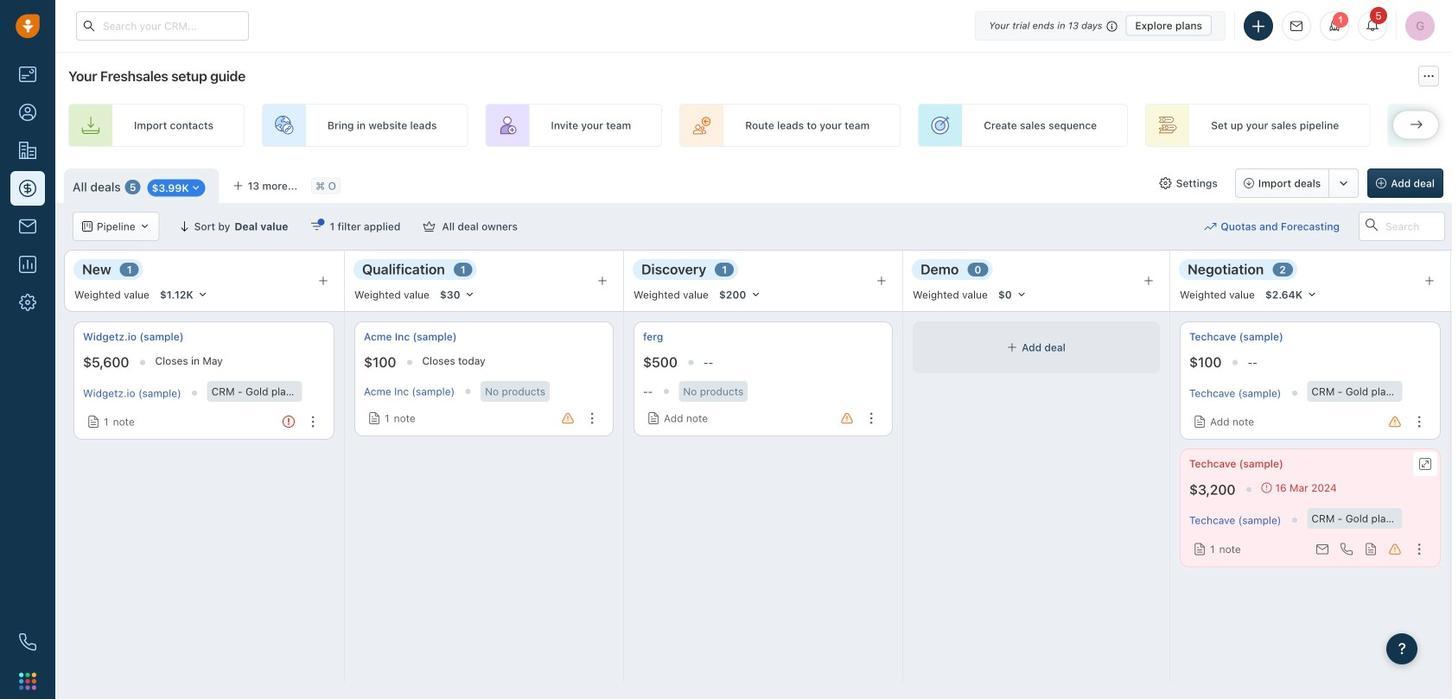 Task type: vqa. For each thing, say whether or not it's contained in the screenshot.
dialog
no



Task type: describe. For each thing, give the bounding box(es) containing it.
Search your CRM... text field
[[76, 11, 249, 41]]

freshworks switcher image
[[19, 673, 36, 690]]



Task type: locate. For each thing, give the bounding box(es) containing it.
phone element
[[10, 625, 45, 659]]

container_wx8msf4aqz5i3rn1 image
[[1160, 177, 1172, 189], [191, 183, 201, 193], [423, 220, 435, 233], [1204, 220, 1216, 233], [82, 221, 92, 232], [1007, 342, 1017, 353], [368, 412, 380, 424], [647, 412, 659, 424], [1194, 416, 1206, 428], [1194, 543, 1206, 555]]

container_wx8msf4aqz5i3rn1 image
[[311, 220, 323, 233], [140, 221, 150, 232], [87, 416, 99, 428], [1261, 483, 1272, 493]]

send email image
[[1290, 21, 1303, 32]]

phone image
[[19, 634, 36, 651]]

Search field
[[1359, 212, 1445, 241]]

group
[[1235, 169, 1359, 198]]



